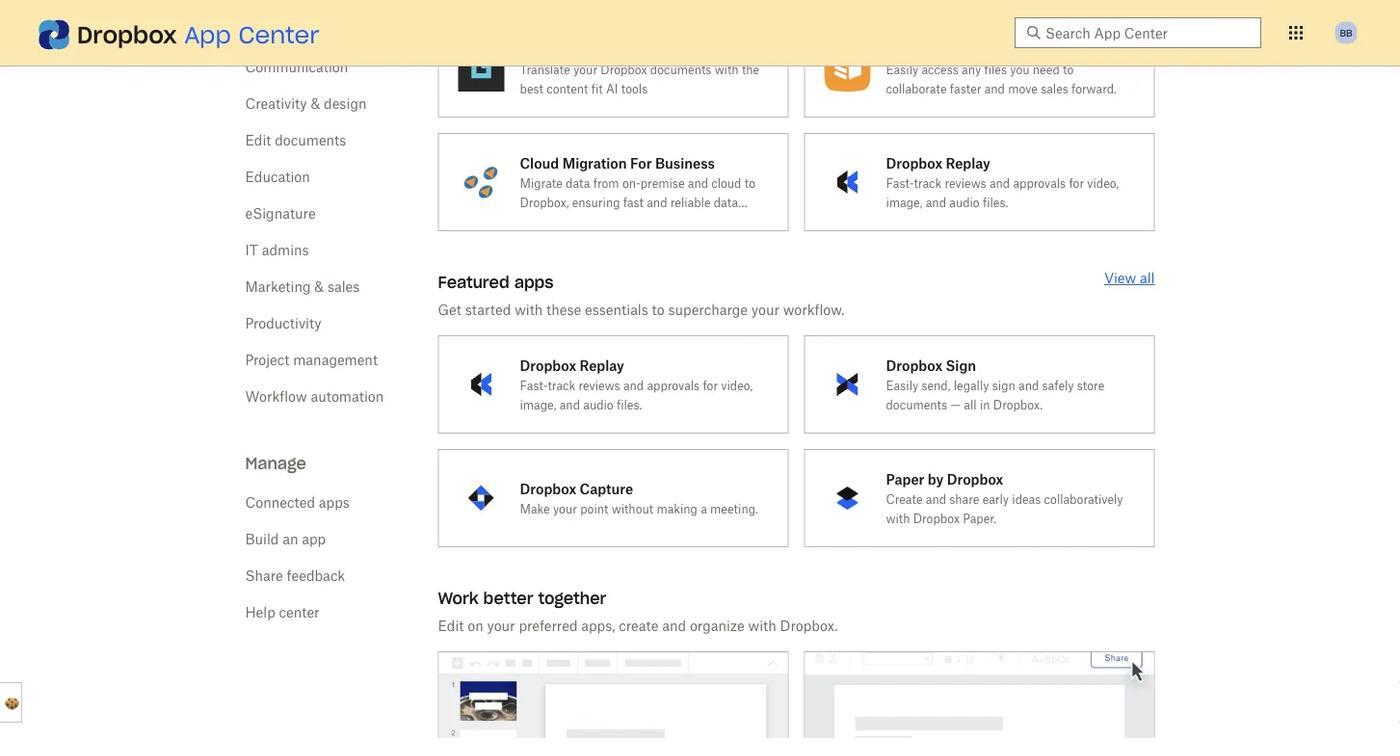Task type: locate. For each thing, give the bounding box(es) containing it.
1 vertical spatial dropbox.
[[780, 617, 838, 634]]

0 vertical spatial data
[[566, 176, 590, 190]]

1 horizontal spatial documents
[[651, 62, 712, 77]]

& right marketing
[[315, 278, 324, 295]]

dropbox. inside dropbox sign easily send, legally sign and safely store documents — all in dropbox.
[[994, 398, 1043, 412]]

with inside paper by dropbox create and share early ideas collaboratively with dropbox paper.
[[886, 511, 911, 526]]

sign
[[993, 378, 1016, 393]]

to inside easily access any files you need to collaborate faster and move sales forward.
[[1063, 62, 1074, 77]]

apps up these
[[515, 272, 554, 292]]

essentials
[[585, 301, 649, 318]]

1 horizontal spatial audio
[[950, 195, 980, 210]]

data down migration
[[566, 176, 590, 190]]

0 horizontal spatial approvals
[[647, 378, 700, 393]]

capture
[[580, 481, 633, 497]]

your inside translate your dropbox documents with the best content fit ai tools
[[574, 62, 598, 77]]

on-
[[623, 176, 641, 190]]

files
[[985, 62, 1007, 77]]

replay down "faster"
[[946, 155, 991, 171]]

0 horizontal spatial replay
[[580, 357, 625, 374]]

0 horizontal spatial image,
[[520, 398, 557, 412]]

to inside cloud migration for business migrate data from on-premise and cloud to dropbox, ensuring fast and reliable data transfer.
[[745, 176, 756, 190]]

& left design
[[311, 95, 320, 111]]

0 vertical spatial edit
[[245, 132, 271, 148]]

0 horizontal spatial apps
[[319, 494, 350, 510]]

& left finance
[[323, 22, 332, 38]]

2 vertical spatial documents
[[886, 398, 948, 412]]

and inside 'work better together edit on your preferred apps, create and organize with dropbox.'
[[663, 617, 686, 634]]

the
[[742, 62, 760, 77]]

0 horizontal spatial reviews
[[579, 378, 620, 393]]

edit down creativity
[[245, 132, 271, 148]]

reviews
[[945, 176, 987, 190], [579, 378, 620, 393]]

create
[[619, 617, 659, 634]]

help
[[245, 604, 275, 620]]

0 horizontal spatial documents
[[275, 132, 346, 148]]

0 vertical spatial all
[[1140, 270, 1155, 286]]

your right on
[[487, 617, 515, 634]]

ai
[[606, 81, 618, 96]]

your
[[574, 62, 598, 77], [752, 301, 780, 318], [553, 502, 577, 516], [487, 617, 515, 634]]

to right cloud
[[745, 176, 756, 190]]

fast- down collaborate
[[886, 176, 914, 190]]

edit
[[245, 132, 271, 148], [438, 617, 464, 634]]

reviews down "faster"
[[945, 176, 987, 190]]

dropbox down share
[[914, 511, 960, 526]]

best
[[520, 81, 544, 96]]

2 horizontal spatial to
[[1063, 62, 1074, 77]]

0 vertical spatial video,
[[1088, 176, 1120, 190]]

2 horizontal spatial documents
[[886, 398, 948, 412]]

preferred
[[519, 617, 578, 634]]

0 vertical spatial approvals
[[1014, 176, 1066, 190]]

0 vertical spatial reviews
[[945, 176, 987, 190]]

replay down essentials
[[580, 357, 625, 374]]

all left in
[[964, 398, 977, 412]]

migration
[[563, 155, 627, 171]]

0 vertical spatial documents
[[651, 62, 712, 77]]

0 vertical spatial image,
[[886, 195, 923, 210]]

Search App Center text field
[[1046, 22, 1250, 43]]

your left point
[[553, 502, 577, 516]]

video, down forward.
[[1088, 176, 1120, 190]]

0 horizontal spatial for
[[703, 378, 718, 393]]

files.
[[983, 195, 1009, 210], [617, 398, 642, 412]]

1 horizontal spatial image,
[[886, 195, 923, 210]]

make
[[520, 502, 550, 516]]

creativity & design link
[[245, 95, 367, 111]]

sales down need
[[1041, 81, 1069, 96]]

dropbox replay fast-track reviews and approvals for video, image, and audio files. down move
[[886, 155, 1120, 210]]

1 horizontal spatial all
[[1140, 270, 1155, 286]]

0 vertical spatial replay
[[946, 155, 991, 171]]

dropbox replay fast-track reviews and approvals for video, image, and audio files. down get started with these essentials to supercharge your workflow.
[[520, 357, 753, 412]]

and inside dropbox sign easily send, legally sign and safely store documents — all in dropbox.
[[1019, 378, 1040, 393]]

—
[[951, 398, 961, 412]]

build
[[245, 531, 279, 547]]

dropbox up tools
[[601, 62, 647, 77]]

productivity link
[[245, 315, 322, 331]]

with left the
[[715, 62, 739, 77]]

to right essentials
[[652, 301, 665, 318]]

reviews down essentials
[[579, 378, 620, 393]]

& for finance
[[323, 22, 332, 38]]

all inside dropbox sign easily send, legally sign and safely store documents — all in dropbox.
[[964, 398, 977, 412]]

1 horizontal spatial sales
[[1041, 81, 1069, 96]]

dropbox. inside 'work better together edit on your preferred apps, create and organize with dropbox.'
[[780, 617, 838, 634]]

fast
[[624, 195, 644, 210]]

easily left send,
[[886, 378, 919, 393]]

1 vertical spatial data
[[714, 195, 739, 210]]

with
[[715, 62, 739, 77], [515, 301, 543, 318], [886, 511, 911, 526], [749, 617, 777, 634]]

dropbox inside dropbox sign easily send, legally sign and safely store documents — all in dropbox.
[[886, 357, 943, 374]]

supercharge
[[669, 301, 748, 318]]

ideas
[[1013, 492, 1041, 507]]

2 vertical spatial to
[[652, 301, 665, 318]]

1 vertical spatial apps
[[319, 494, 350, 510]]

0 vertical spatial &
[[323, 22, 332, 38]]

1 vertical spatial easily
[[886, 378, 919, 393]]

dropbox. down sign
[[994, 398, 1043, 412]]

1 vertical spatial dropbox replay fast-track reviews and approvals for video, image, and audio files.
[[520, 357, 753, 412]]

1 vertical spatial all
[[964, 398, 977, 412]]

1 vertical spatial for
[[703, 378, 718, 393]]

data down cloud
[[714, 195, 739, 210]]

2 vertical spatial &
[[315, 278, 324, 295]]

sales inside easily access any files you need to collaborate faster and move sales forward.
[[1041, 81, 1069, 96]]

approvals down get started with these essentials to supercharge your workflow.
[[647, 378, 700, 393]]

to
[[1063, 62, 1074, 77], [745, 176, 756, 190], [652, 301, 665, 318]]

premise
[[641, 176, 685, 190]]

dropbox capture make your point without making a meeting.
[[520, 481, 759, 516]]

cloud
[[712, 176, 742, 190]]

education link
[[245, 168, 310, 185]]

need
[[1033, 62, 1060, 77]]

on
[[468, 617, 484, 634]]

build an app
[[245, 531, 326, 547]]

a
[[701, 502, 707, 516]]

apps
[[515, 272, 554, 292], [319, 494, 350, 510]]

data
[[566, 176, 590, 190], [714, 195, 739, 210]]

1 horizontal spatial replay
[[946, 155, 991, 171]]

easily inside easily access any files you need to collaborate faster and move sales forward.
[[886, 62, 919, 77]]

apps up app
[[319, 494, 350, 510]]

all right view
[[1140, 270, 1155, 286]]

for down supercharge
[[703, 378, 718, 393]]

cloud migration for business migrate data from on-premise and cloud to dropbox, ensuring fast and reliable data transfer.
[[520, 155, 756, 229]]

0 horizontal spatial edit
[[245, 132, 271, 148]]

1 horizontal spatial to
[[745, 176, 756, 190]]

documents down creativity & design link
[[275, 132, 346, 148]]

dropbox left app
[[77, 20, 177, 49]]

1 horizontal spatial for
[[1070, 176, 1085, 190]]

forward.
[[1072, 81, 1117, 96]]

&
[[323, 22, 332, 38], [311, 95, 320, 111], [315, 278, 324, 295]]

0 horizontal spatial all
[[964, 398, 977, 412]]

track down collaborate
[[914, 176, 942, 190]]

1 vertical spatial track
[[548, 378, 576, 393]]

center
[[239, 20, 320, 49]]

easily
[[886, 62, 919, 77], [886, 378, 919, 393]]

documents left the
[[651, 62, 712, 77]]

view all
[[1105, 270, 1155, 286]]

dropbox up send,
[[886, 357, 943, 374]]

1 horizontal spatial files.
[[983, 195, 1009, 210]]

easily inside dropbox sign easily send, legally sign and safely store documents — all in dropbox.
[[886, 378, 919, 393]]

your up fit
[[574, 62, 598, 77]]

marketing & sales
[[245, 278, 360, 295]]

productivity
[[245, 315, 322, 331]]

approvals down move
[[1014, 176, 1066, 190]]

collaborate
[[886, 81, 947, 96]]

2 easily from the top
[[886, 378, 919, 393]]

better
[[484, 589, 534, 608]]

dropbox.
[[994, 398, 1043, 412], [780, 617, 838, 634]]

1 vertical spatial edit
[[438, 617, 464, 634]]

1 vertical spatial documents
[[275, 132, 346, 148]]

dropbox up make
[[520, 481, 577, 497]]

1 horizontal spatial track
[[914, 176, 942, 190]]

bb button
[[1331, 17, 1362, 48]]

early
[[983, 492, 1009, 507]]

1 vertical spatial files.
[[617, 398, 642, 412]]

video, down supercharge
[[721, 378, 753, 393]]

sales
[[1041, 81, 1069, 96], [328, 278, 360, 295]]

1 horizontal spatial dropbox.
[[994, 398, 1043, 412]]

0 vertical spatial easily
[[886, 62, 919, 77]]

with inside 'work better together edit on your preferred apps, create and organize with dropbox.'
[[749, 617, 777, 634]]

create
[[886, 492, 923, 507]]

1 horizontal spatial reviews
[[945, 176, 987, 190]]

1 vertical spatial video,
[[721, 378, 753, 393]]

0 horizontal spatial audio
[[583, 398, 614, 412]]

documents down send,
[[886, 398, 948, 412]]

edit documents link
[[245, 132, 346, 148]]

app
[[302, 531, 326, 547]]

0 vertical spatial files.
[[983, 195, 1009, 210]]

track
[[914, 176, 942, 190], [548, 378, 576, 393]]

approvals
[[1014, 176, 1066, 190], [647, 378, 700, 393]]

edit left on
[[438, 617, 464, 634]]

1 horizontal spatial edit
[[438, 617, 464, 634]]

creativity & design
[[245, 95, 367, 111]]

center
[[279, 604, 320, 620]]

with down create
[[886, 511, 911, 526]]

dropbox. right organize
[[780, 617, 838, 634]]

sales right marketing
[[328, 278, 360, 295]]

track down these
[[548, 378, 576, 393]]

workflow automation
[[245, 388, 384, 404]]

view all link
[[1105, 270, 1155, 286]]

move
[[1009, 81, 1038, 96]]

dropbox replay fast-track reviews and approvals for video, image, and audio files.
[[886, 155, 1120, 210], [520, 357, 753, 412]]

0 vertical spatial to
[[1063, 62, 1074, 77]]

0 horizontal spatial dropbox.
[[780, 617, 838, 634]]

1 vertical spatial to
[[745, 176, 756, 190]]

1 vertical spatial fast-
[[520, 378, 548, 393]]

all
[[1140, 270, 1155, 286], [964, 398, 977, 412]]

0 horizontal spatial fast-
[[520, 378, 548, 393]]

0 vertical spatial track
[[914, 176, 942, 190]]

1 easily from the top
[[886, 62, 919, 77]]

connected apps
[[245, 494, 350, 510]]

0 horizontal spatial to
[[652, 301, 665, 318]]

0 vertical spatial apps
[[515, 272, 554, 292]]

0 horizontal spatial dropbox replay fast-track reviews and approvals for video, image, and audio files.
[[520, 357, 753, 412]]

1 vertical spatial reviews
[[579, 378, 620, 393]]

1 horizontal spatial dropbox replay fast-track reviews and approvals for video, image, and audio files.
[[886, 155, 1120, 210]]

dropbox sign easily send, legally sign and safely store documents — all in dropbox.
[[886, 357, 1105, 412]]

safely
[[1043, 378, 1074, 393]]

communication
[[245, 58, 348, 75]]

dropbox down these
[[520, 357, 577, 374]]

and
[[985, 81, 1005, 96], [688, 176, 709, 190], [990, 176, 1010, 190], [647, 195, 668, 210], [926, 195, 947, 210], [624, 378, 644, 393], [1019, 378, 1040, 393], [560, 398, 580, 412], [926, 492, 947, 507], [663, 617, 686, 634]]

with right organize
[[749, 617, 777, 634]]

1 horizontal spatial data
[[714, 195, 739, 210]]

1 vertical spatial image,
[[520, 398, 557, 412]]

edit documents
[[245, 132, 346, 148]]

0 horizontal spatial sales
[[328, 278, 360, 295]]

to right need
[[1063, 62, 1074, 77]]

replay
[[946, 155, 991, 171], [580, 357, 625, 374]]

fast- down these
[[520, 378, 548, 393]]

faster
[[950, 81, 982, 96]]

1 horizontal spatial apps
[[515, 272, 554, 292]]

1 vertical spatial &
[[311, 95, 320, 111]]

easily up collaborate
[[886, 62, 919, 77]]

1 vertical spatial audio
[[583, 398, 614, 412]]

audio
[[950, 195, 980, 210], [583, 398, 614, 412]]

0 vertical spatial dropbox.
[[994, 398, 1043, 412]]

for down forward.
[[1070, 176, 1085, 190]]

1 vertical spatial approvals
[[647, 378, 700, 393]]

0 vertical spatial sales
[[1041, 81, 1069, 96]]

your inside dropbox capture make your point without making a meeting.
[[553, 502, 577, 516]]

1 horizontal spatial fast-
[[886, 176, 914, 190]]

documents inside dropbox sign easily send, legally sign and safely store documents — all in dropbox.
[[886, 398, 948, 412]]



Task type: vqa. For each thing, say whether or not it's contained in the screenshot.


Task type: describe. For each thing, give the bounding box(es) containing it.
store
[[1078, 378, 1105, 393]]

0 vertical spatial fast-
[[886, 176, 914, 190]]

connected
[[245, 494, 315, 510]]

share
[[950, 492, 980, 507]]

transfer.
[[520, 215, 565, 229]]

automation
[[311, 388, 384, 404]]

migrate
[[520, 176, 563, 190]]

project management
[[245, 351, 378, 368]]

dropbox down collaborate
[[886, 155, 943, 171]]

documents inside translate your dropbox documents with the best content fit ai tools
[[651, 62, 712, 77]]

ensuring
[[572, 195, 620, 210]]

featured
[[438, 272, 510, 292]]

esignature link
[[245, 205, 316, 221]]

and inside paper by dropbox create and share early ideas collaboratively with dropbox paper.
[[926, 492, 947, 507]]

featured apps
[[438, 272, 554, 292]]

dropbox inside dropbox capture make your point without making a meeting.
[[520, 481, 577, 497]]

it
[[245, 241, 258, 258]]

easily access any files you need to collaborate faster and move sales forward. link
[[804, 19, 1155, 118]]

1 horizontal spatial video,
[[1088, 176, 1120, 190]]

management
[[293, 351, 378, 368]]

accounting & finance link
[[245, 22, 383, 38]]

in
[[980, 398, 991, 412]]

your left workflow.
[[752, 301, 780, 318]]

get
[[438, 301, 462, 318]]

get started with these essentials to supercharge your workflow.
[[438, 301, 845, 318]]

dropbox inside translate your dropbox documents with the best content fit ai tools
[[601, 62, 647, 77]]

1 horizontal spatial approvals
[[1014, 176, 1066, 190]]

dropbox,
[[520, 195, 569, 210]]

dropbox up share
[[947, 471, 1004, 487]]

send,
[[922, 378, 951, 393]]

& for sales
[[315, 278, 324, 295]]

marketing & sales link
[[245, 278, 360, 295]]

accounting
[[245, 22, 319, 38]]

0 vertical spatial audio
[[950, 195, 980, 210]]

0 horizontal spatial files.
[[617, 398, 642, 412]]

0 vertical spatial for
[[1070, 176, 1085, 190]]

collaboratively
[[1045, 492, 1124, 507]]

feedback
[[287, 567, 345, 584]]

help center
[[245, 604, 320, 620]]

& for design
[[311, 95, 320, 111]]

project
[[245, 351, 290, 368]]

cloud
[[520, 155, 559, 171]]

together
[[538, 589, 607, 608]]

from
[[594, 176, 620, 190]]

project management link
[[245, 351, 378, 368]]

meeting.
[[711, 502, 759, 516]]

connected apps link
[[245, 494, 350, 510]]

view
[[1105, 270, 1137, 286]]

edit inside 'work better together edit on your preferred apps, create and organize with dropbox.'
[[438, 617, 464, 634]]

apps for featured apps
[[515, 272, 554, 292]]

0 horizontal spatial data
[[566, 176, 590, 190]]

translate your dropbox documents with the best content fit ai tools
[[520, 62, 760, 96]]

reliable
[[671, 195, 711, 210]]

it admins link
[[245, 241, 309, 258]]

legally
[[954, 378, 990, 393]]

these
[[547, 301, 582, 318]]

easily access any files you need to collaborate faster and move sales forward.
[[886, 62, 1117, 96]]

0 vertical spatial dropbox replay fast-track reviews and approvals for video, image, and audio files.
[[886, 155, 1120, 210]]

fit
[[592, 81, 603, 96]]

your inside 'work better together edit on your preferred apps, create and organize with dropbox.'
[[487, 617, 515, 634]]

point
[[581, 502, 609, 516]]

with left these
[[515, 301, 543, 318]]

you
[[1011, 62, 1030, 77]]

accounting & finance
[[245, 22, 383, 38]]

0 horizontal spatial track
[[548, 378, 576, 393]]

it admins
[[245, 241, 309, 258]]

without
[[612, 502, 654, 516]]

apps,
[[582, 617, 615, 634]]

help center link
[[245, 604, 320, 620]]

started
[[465, 301, 511, 318]]

workflow.
[[783, 301, 845, 318]]

design
[[324, 95, 367, 111]]

workflow
[[245, 388, 307, 404]]

share feedback link
[[245, 567, 345, 584]]

1 vertical spatial replay
[[580, 357, 625, 374]]

finance
[[336, 22, 383, 38]]

apps for connected apps
[[319, 494, 350, 510]]

marketing
[[245, 278, 311, 295]]

communication link
[[245, 58, 348, 75]]

translate
[[520, 62, 571, 77]]

0 horizontal spatial video,
[[721, 378, 753, 393]]

education
[[245, 168, 310, 185]]

share
[[245, 567, 283, 584]]

creativity
[[245, 95, 307, 111]]

esignature
[[245, 205, 316, 221]]

with inside translate your dropbox documents with the best content fit ai tools
[[715, 62, 739, 77]]

organize
[[690, 617, 745, 634]]

paper
[[886, 471, 925, 487]]

access
[[922, 62, 959, 77]]

and inside easily access any files you need to collaborate faster and move sales forward.
[[985, 81, 1005, 96]]

share feedback
[[245, 567, 345, 584]]

tools
[[621, 81, 648, 96]]

1 vertical spatial sales
[[328, 278, 360, 295]]

by
[[928, 471, 944, 487]]



